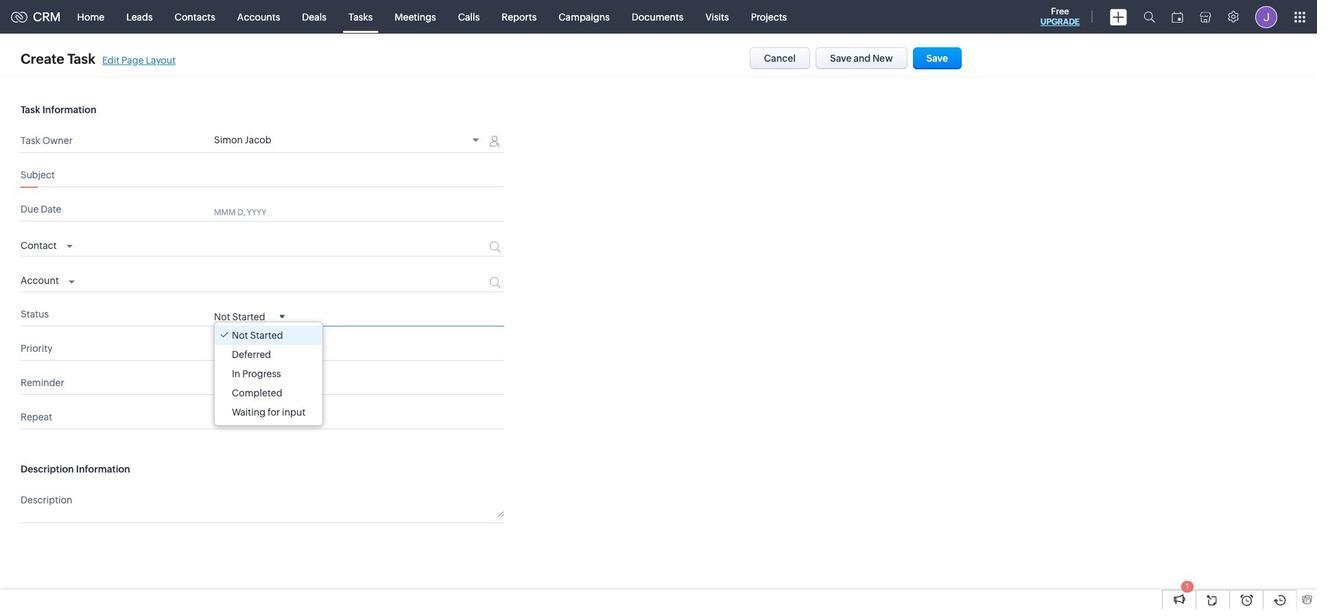 Task type: locate. For each thing, give the bounding box(es) containing it.
tree
[[215, 322, 323, 425]]

None text field
[[214, 492, 504, 517]]

create menu image
[[1110, 9, 1127, 25]]

None field
[[214, 134, 484, 148], [21, 236, 72, 253], [21, 272, 75, 288], [214, 310, 284, 322], [214, 134, 484, 148], [21, 236, 72, 253], [21, 272, 75, 288], [214, 310, 284, 322]]

profile element
[[1247, 0, 1286, 33]]

None button
[[750, 47, 810, 69], [816, 47, 908, 69], [913, 47, 962, 69], [750, 47, 810, 69], [816, 47, 908, 69], [913, 47, 962, 69]]

profile image
[[1256, 6, 1278, 28]]



Task type: describe. For each thing, give the bounding box(es) containing it.
create menu element
[[1102, 0, 1136, 33]]

search image
[[1144, 11, 1156, 23]]

mmm d, yyyy text field
[[214, 207, 461, 218]]

logo image
[[11, 11, 27, 22]]

search element
[[1136, 0, 1164, 34]]

calendar image
[[1172, 11, 1184, 22]]



Task type: vqa. For each thing, say whether or not it's contained in the screenshot.
Profile image
yes



